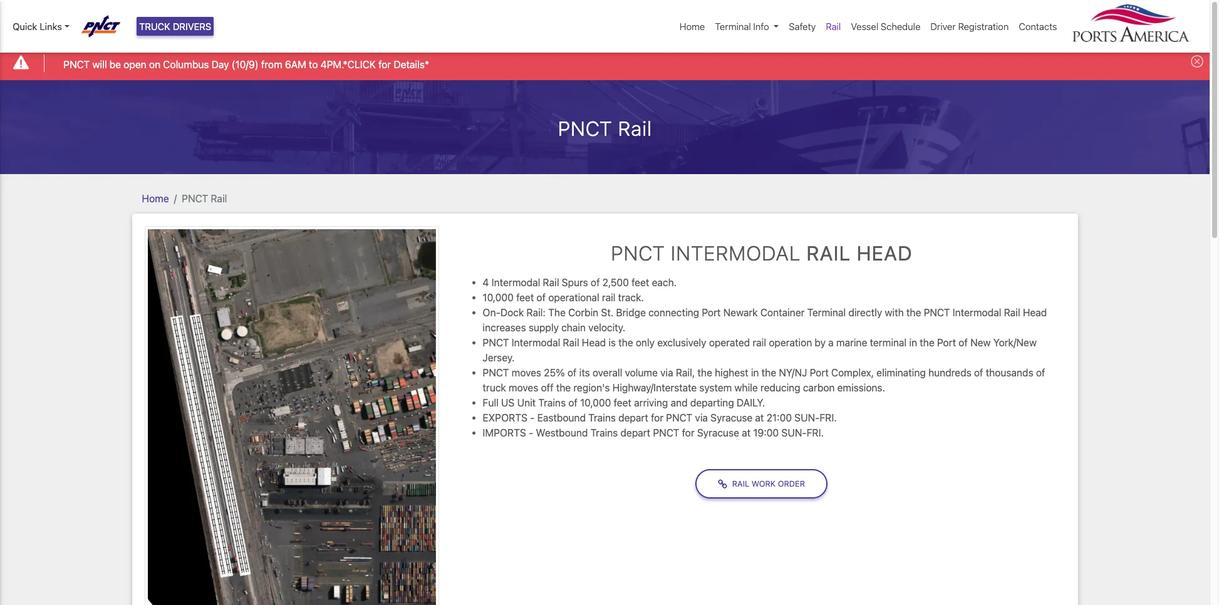 Task type: describe. For each thing, give the bounding box(es) containing it.
1 horizontal spatial via
[[695, 412, 708, 424]]

1 vertical spatial port
[[938, 337, 957, 349]]

columbus
[[163, 59, 209, 70]]

0 vertical spatial -
[[530, 412, 535, 424]]

intermodal down supply
[[512, 337, 561, 349]]

21:00
[[767, 412, 792, 424]]

highway/interstate
[[613, 382, 697, 394]]

of up rail:
[[537, 292, 546, 303]]

1 horizontal spatial feet
[[614, 397, 632, 409]]

pnct inside alert
[[63, 59, 90, 70]]

home inside "link"
[[680, 21, 705, 32]]

truck drivers
[[139, 21, 211, 32]]

rail,
[[676, 367, 695, 379]]

the right off
[[557, 382, 571, 394]]

system
[[700, 382, 732, 394]]

close image
[[1192, 55, 1204, 68]]

4 intermodal rail spurs of 2,500 feet each. 10,000 feet of operational rail track. on-dock rail:  the corbin st. bridge connecting port newark container terminal directly with the pnct intermodal rail head increases supply chain velocity. pnct intermodal rail head is the only exclusively operated rail operation by a marine terminal in the port of new york/new jersey. pnct moves 25% of its overall volume via rail, the highest in the ny/nj port complex, eliminating hundreds of thousands of truck moves off the region's highway/interstate system while reducing carbon emissions. full us unit trains of 10,000 feet arriving and departing daily. exports - eastbound trains depart for pnct via syracuse at 21:00 sun-fri. imports - westbound trains depart pnct for syracuse at 19:00 sun-fri.
[[483, 277, 1048, 439]]

driver registration
[[931, 21, 1009, 32]]

terminal info
[[715, 21, 770, 32]]

contacts link
[[1014, 14, 1063, 39]]

2 vertical spatial port
[[810, 367, 829, 379]]

from
[[261, 59, 282, 70]]

terminal
[[870, 337, 907, 349]]

highest
[[715, 367, 749, 379]]

truck drivers link
[[137, 17, 214, 36]]

0 horizontal spatial rail
[[602, 292, 616, 303]]

emissions.
[[838, 382, 886, 394]]

rail image
[[144, 226, 439, 606]]

corbin
[[569, 307, 599, 318]]

intermodal up "newark"
[[671, 241, 801, 265]]

with
[[885, 307, 904, 318]]

safety
[[789, 21, 816, 32]]

container
[[761, 307, 805, 318]]

registration
[[959, 21, 1009, 32]]

increases
[[483, 322, 526, 333]]

the up reducing
[[762, 367, 777, 379]]

marine
[[837, 337, 868, 349]]

is
[[609, 337, 616, 349]]

reducing
[[761, 382, 801, 394]]

0 vertical spatial port
[[702, 307, 721, 318]]

1 horizontal spatial pnct rail
[[558, 116, 652, 140]]

0 vertical spatial trains
[[539, 397, 566, 409]]

truck
[[139, 21, 170, 32]]

day
[[212, 59, 229, 70]]

the up system
[[698, 367, 713, 379]]

terminal inside 4 intermodal rail spurs of 2,500 feet each. 10,000 feet of operational rail track. on-dock rail:  the corbin st. bridge connecting port newark container terminal directly with the pnct intermodal rail head increases supply chain velocity. pnct intermodal rail head is the only exclusively operated rail operation by a marine terminal in the port of new york/new jersey. pnct moves 25% of its overall volume via rail, the highest in the ny/nj port complex, eliminating hundreds of thousands of truck moves off the region's highway/interstate system while reducing carbon emissions. full us unit trains of 10,000 feet arriving and departing daily. exports - eastbound trains depart for pnct via syracuse at 21:00 sun-fri. imports - westbound trains depart pnct for syracuse at 19:00 sun-fri.
[[808, 307, 846, 318]]

york/new
[[994, 337, 1037, 349]]

bridge
[[617, 307, 646, 318]]

0 vertical spatial via
[[661, 367, 674, 379]]

and
[[671, 397, 688, 409]]

the right is
[[619, 337, 634, 349]]

vessel schedule
[[851, 21, 921, 32]]

drivers
[[173, 21, 211, 32]]

us
[[502, 397, 515, 409]]

1 vertical spatial rail
[[753, 337, 767, 349]]

off
[[541, 382, 554, 394]]

order
[[778, 480, 806, 489]]

full
[[483, 397, 499, 409]]

driver registration link
[[926, 14, 1014, 39]]

1 vertical spatial home
[[142, 193, 169, 204]]

track.
[[618, 292, 644, 303]]

of right hundreds
[[975, 367, 984, 379]]

1 vertical spatial syracuse
[[698, 428, 740, 439]]

by
[[815, 337, 826, 349]]

vessel schedule link
[[846, 14, 926, 39]]

exports
[[483, 412, 528, 424]]

the
[[549, 307, 566, 318]]

rail link
[[821, 14, 846, 39]]

2,500
[[603, 277, 629, 288]]

1 horizontal spatial at
[[756, 412, 764, 424]]

2 vertical spatial head
[[582, 337, 606, 349]]

rail work order link
[[696, 470, 828, 499]]

driver
[[931, 21, 956, 32]]

pnct intermodal rail head
[[611, 241, 913, 265]]

1 vertical spatial moves
[[509, 382, 539, 394]]

operated
[[709, 337, 751, 349]]

0 vertical spatial sun-
[[795, 412, 820, 424]]

25%
[[544, 367, 565, 379]]

terminal inside terminal info link
[[715, 21, 751, 32]]

0 vertical spatial depart
[[619, 412, 649, 424]]

pnct will be open on columbus day (10/9) from 6am to 4pm.*click for details*
[[63, 59, 430, 70]]

pnct will be open on columbus day (10/9) from 6am to 4pm.*click for details* link
[[63, 57, 430, 72]]

the up hundreds
[[920, 337, 935, 349]]

directly
[[849, 307, 883, 318]]

velocity.
[[589, 322, 626, 333]]

2 vertical spatial trains
[[591, 428, 618, 439]]

newark
[[724, 307, 758, 318]]

1 vertical spatial feet
[[517, 292, 534, 303]]

open
[[124, 59, 147, 70]]

exclusively
[[658, 337, 707, 349]]

new
[[971, 337, 991, 349]]

will
[[92, 59, 107, 70]]

on-
[[483, 307, 501, 318]]

0 horizontal spatial at
[[742, 428, 751, 439]]

4
[[483, 277, 489, 288]]

0 horizontal spatial in
[[752, 367, 759, 379]]

while
[[735, 382, 758, 394]]

work
[[752, 480, 776, 489]]

dock
[[501, 307, 524, 318]]

jersey.
[[483, 352, 515, 364]]

imports
[[483, 428, 526, 439]]

of left its
[[568, 367, 577, 379]]

eliminating
[[877, 367, 926, 379]]

truck
[[483, 382, 506, 394]]

(10/9)
[[232, 59, 259, 70]]

4pm.*click
[[321, 59, 376, 70]]

of right thousands
[[1037, 367, 1046, 379]]

complex,
[[832, 367, 875, 379]]



Task type: locate. For each thing, give the bounding box(es) containing it.
0 horizontal spatial home
[[142, 193, 169, 204]]

trains down region's
[[589, 412, 616, 424]]

0 vertical spatial in
[[910, 337, 918, 349]]

link image
[[718, 479, 733, 489]]

1 horizontal spatial home link
[[675, 14, 710, 39]]

schedule
[[881, 21, 921, 32]]

1 vertical spatial via
[[695, 412, 708, 424]]

overall
[[593, 367, 623, 379]]

links
[[40, 21, 62, 32]]

port left "newark"
[[702, 307, 721, 318]]

1 horizontal spatial rail
[[753, 337, 767, 349]]

for inside alert
[[379, 59, 391, 70]]

via down departing
[[695, 412, 708, 424]]

connecting
[[649, 307, 700, 318]]

feet left arriving
[[614, 397, 632, 409]]

0 horizontal spatial for
[[379, 59, 391, 70]]

via left rail,
[[661, 367, 674, 379]]

only
[[636, 337, 655, 349]]

thousands
[[986, 367, 1034, 379]]

0 horizontal spatial 10,000
[[483, 292, 514, 303]]

details*
[[394, 59, 430, 70]]

to
[[309, 59, 318, 70]]

each.
[[652, 277, 677, 288]]

1 vertical spatial 10,000
[[581, 397, 611, 409]]

0 horizontal spatial pnct rail
[[182, 193, 227, 204]]

pnct rail
[[558, 116, 652, 140], [182, 193, 227, 204]]

for
[[379, 59, 391, 70], [651, 412, 664, 424], [682, 428, 695, 439]]

terminal info link
[[710, 14, 784, 39]]

0 vertical spatial feet
[[632, 277, 650, 288]]

2 horizontal spatial feet
[[632, 277, 650, 288]]

head left is
[[582, 337, 606, 349]]

1 horizontal spatial head
[[857, 241, 913, 265]]

vessel
[[851, 21, 879, 32]]

carbon
[[804, 382, 835, 394]]

-
[[530, 412, 535, 424], [529, 428, 534, 439]]

feet
[[632, 277, 650, 288], [517, 292, 534, 303], [614, 397, 632, 409]]

quick
[[13, 21, 37, 32]]

1 vertical spatial sun-
[[782, 428, 807, 439]]

in up while
[[752, 367, 759, 379]]

2 horizontal spatial for
[[682, 428, 695, 439]]

terminal up a
[[808, 307, 846, 318]]

0 vertical spatial head
[[857, 241, 913, 265]]

the right with
[[907, 307, 922, 318]]

0 vertical spatial moves
[[512, 367, 542, 379]]

rail:
[[527, 307, 546, 318]]

port up hundreds
[[938, 337, 957, 349]]

2 vertical spatial for
[[682, 428, 695, 439]]

on
[[149, 59, 161, 70]]

unit
[[518, 397, 536, 409]]

10,000 up "on-" on the left
[[483, 292, 514, 303]]

1 vertical spatial for
[[651, 412, 664, 424]]

in
[[910, 337, 918, 349], [752, 367, 759, 379]]

at up the 19:00
[[756, 412, 764, 424]]

intermodal right '4'
[[492, 277, 541, 288]]

1 horizontal spatial home
[[680, 21, 705, 32]]

of right spurs
[[591, 277, 600, 288]]

hundreds
[[929, 367, 972, 379]]

trains
[[539, 397, 566, 409], [589, 412, 616, 424], [591, 428, 618, 439]]

region's
[[574, 382, 610, 394]]

1 horizontal spatial for
[[651, 412, 664, 424]]

for down the and
[[682, 428, 695, 439]]

0 vertical spatial for
[[379, 59, 391, 70]]

10,000 down region's
[[581, 397, 611, 409]]

port up carbon at right bottom
[[810, 367, 829, 379]]

pnct
[[63, 59, 90, 70], [558, 116, 612, 140], [182, 193, 208, 204], [611, 241, 665, 265], [924, 307, 951, 318], [483, 337, 509, 349], [483, 367, 509, 379], [667, 412, 693, 424], [653, 428, 680, 439]]

operation
[[769, 337, 813, 349]]

moves up off
[[512, 367, 542, 379]]

be
[[110, 59, 121, 70]]

contacts
[[1020, 21, 1058, 32]]

sun- down 21:00
[[782, 428, 807, 439]]

- down unit
[[530, 412, 535, 424]]

1 horizontal spatial terminal
[[808, 307, 846, 318]]

its
[[580, 367, 590, 379]]

2 horizontal spatial head
[[1024, 307, 1048, 318]]

spurs
[[562, 277, 588, 288]]

1 vertical spatial pnct rail
[[182, 193, 227, 204]]

quick links
[[13, 21, 62, 32]]

0 vertical spatial syracuse
[[711, 412, 753, 424]]

0 vertical spatial terminal
[[715, 21, 751, 32]]

rail up st.
[[602, 292, 616, 303]]

a
[[829, 337, 834, 349]]

chain
[[562, 322, 586, 333]]

in right terminal
[[910, 337, 918, 349]]

1 vertical spatial terminal
[[808, 307, 846, 318]]

intermodal up new
[[953, 307, 1002, 318]]

info
[[754, 21, 770, 32]]

quick links link
[[13, 19, 69, 34]]

1 vertical spatial depart
[[621, 428, 651, 439]]

1 horizontal spatial in
[[910, 337, 918, 349]]

1 vertical spatial at
[[742, 428, 751, 439]]

pnct will be open on columbus day (10/9) from 6am to 4pm.*click for details* alert
[[0, 46, 1210, 80]]

feet up rail:
[[517, 292, 534, 303]]

0 vertical spatial rail
[[602, 292, 616, 303]]

0 horizontal spatial via
[[661, 367, 674, 379]]

0 vertical spatial pnct rail
[[558, 116, 652, 140]]

syracuse
[[711, 412, 753, 424], [698, 428, 740, 439]]

trains right westbound
[[591, 428, 618, 439]]

0 horizontal spatial port
[[702, 307, 721, 318]]

home
[[680, 21, 705, 32], [142, 193, 169, 204]]

intermodal
[[671, 241, 801, 265], [492, 277, 541, 288], [953, 307, 1002, 318], [512, 337, 561, 349]]

of
[[591, 277, 600, 288], [537, 292, 546, 303], [959, 337, 968, 349], [568, 367, 577, 379], [975, 367, 984, 379], [1037, 367, 1046, 379], [569, 397, 578, 409]]

6am
[[285, 59, 306, 70]]

1 vertical spatial fri.
[[807, 428, 824, 439]]

- right imports at the bottom left of the page
[[529, 428, 534, 439]]

sun-
[[795, 412, 820, 424], [782, 428, 807, 439]]

of up eastbound
[[569, 397, 578, 409]]

moves up unit
[[509, 382, 539, 394]]

home link
[[675, 14, 710, 39], [142, 193, 169, 204]]

0 vertical spatial fri.
[[820, 412, 837, 424]]

0 vertical spatial home
[[680, 21, 705, 32]]

0 horizontal spatial terminal
[[715, 21, 751, 32]]

0 horizontal spatial home link
[[142, 193, 169, 204]]

trains down off
[[539, 397, 566, 409]]

0 vertical spatial home link
[[675, 14, 710, 39]]

supply
[[529, 322, 559, 333]]

the
[[907, 307, 922, 318], [619, 337, 634, 349], [920, 337, 935, 349], [698, 367, 713, 379], [762, 367, 777, 379], [557, 382, 571, 394]]

moves
[[512, 367, 542, 379], [509, 382, 539, 394]]

daily.
[[737, 397, 766, 409]]

sun- right 21:00
[[795, 412, 820, 424]]

1 vertical spatial -
[[529, 428, 534, 439]]

1 vertical spatial in
[[752, 367, 759, 379]]

rail right operated
[[753, 337, 767, 349]]

terminal left info
[[715, 21, 751, 32]]

10,000
[[483, 292, 514, 303], [581, 397, 611, 409]]

0 horizontal spatial head
[[582, 337, 606, 349]]

1 vertical spatial trains
[[589, 412, 616, 424]]

0 vertical spatial 10,000
[[483, 292, 514, 303]]

at left the 19:00
[[742, 428, 751, 439]]

arriving
[[634, 397, 669, 409]]

operational
[[549, 292, 600, 303]]

volume
[[625, 367, 658, 379]]

19:00
[[754, 428, 779, 439]]

0 horizontal spatial feet
[[517, 292, 534, 303]]

1 vertical spatial head
[[1024, 307, 1048, 318]]

eastbound
[[538, 412, 586, 424]]

2 horizontal spatial port
[[938, 337, 957, 349]]

for left details*
[[379, 59, 391, 70]]

2 vertical spatial feet
[[614, 397, 632, 409]]

0 vertical spatial at
[[756, 412, 764, 424]]

westbound
[[536, 428, 588, 439]]

departing
[[691, 397, 735, 409]]

1 horizontal spatial port
[[810, 367, 829, 379]]

depart
[[619, 412, 649, 424], [621, 428, 651, 439]]

head
[[857, 241, 913, 265], [1024, 307, 1048, 318], [582, 337, 606, 349]]

head up york/new
[[1024, 307, 1048, 318]]

1 vertical spatial home link
[[142, 193, 169, 204]]

for down arriving
[[651, 412, 664, 424]]

of left new
[[959, 337, 968, 349]]

ny/nj
[[779, 367, 808, 379]]

head up with
[[857, 241, 913, 265]]

1 horizontal spatial 10,000
[[581, 397, 611, 409]]

feet up the 'track.'
[[632, 277, 650, 288]]



Task type: vqa. For each thing, say whether or not it's contained in the screenshot.
topmost FRI.
yes



